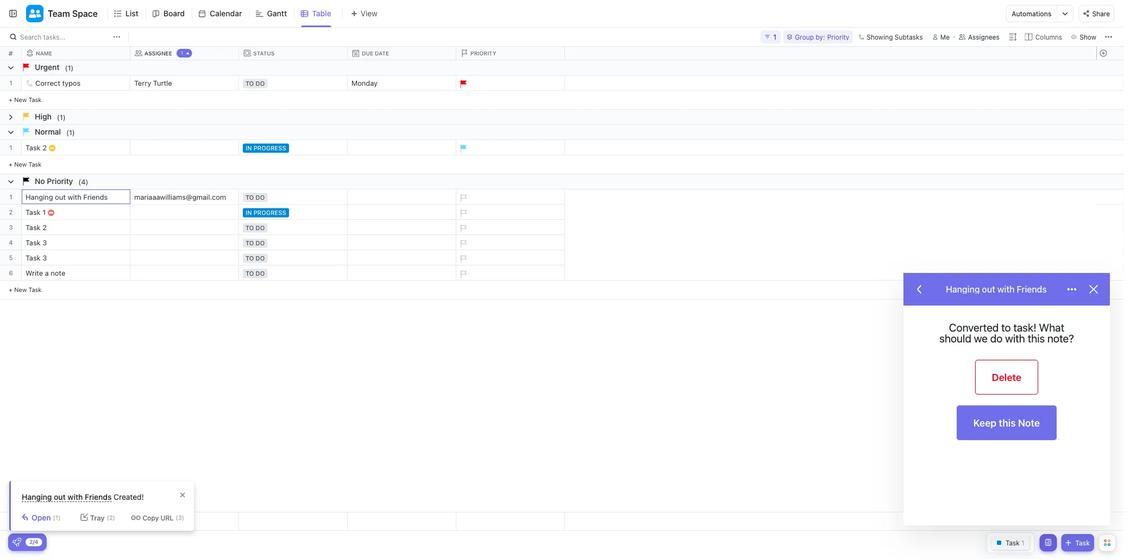 Task type: describe. For each thing, give the bounding box(es) containing it.
turtle
[[153, 79, 172, 87]]

row group containing correct typos
[[22, 60, 565, 300]]

to for third the to do cell
[[246, 225, 254, 232]]

set priority element for sixth the to do cell
[[455, 266, 471, 283]]

1 inside the assignee column header
[[181, 50, 183, 56]]

do for second the to do cell from the top of the page
[[256, 194, 265, 201]]

‎task 2
[[26, 224, 47, 232]]

tray
[[90, 515, 105, 523]]

columns button
[[1022, 30, 1068, 43]]

set priority element for 3rd the to do cell from the bottom of the page
[[455, 236, 471, 252]]

2 for task 2
[[43, 144, 47, 152]]

set priority image for fifth the to do cell from the top the set priority element
[[455, 251, 471, 267]]

automations button
[[1007, 5, 1058, 22]]

press space to select this row. row containing write a note
[[22, 266, 565, 283]]

to do for fifth the to do cell from the top
[[246, 255, 265, 262]]

set priority image for note
[[455, 266, 471, 283]]

space
[[72, 8, 98, 19]]

set priority image for third the to do cell the set priority element
[[455, 221, 471, 237]]

note?
[[1048, 332, 1075, 345]]

tasks...
[[43, 33, 65, 41]]

priority inside priority dropdown button
[[471, 50, 497, 56]]

do for sixth the to do cell
[[256, 270, 265, 278]]

3 to do cell from the top
[[239, 220, 348, 235]]

(4)
[[78, 178, 88, 186]]

showing subtasks
[[867, 33, 923, 41]]

search tasks...
[[20, 33, 65, 41]]

assignees
[[969, 33, 1000, 41]]

6 to do cell from the top
[[239, 266, 348, 280]]

keep
[[974, 417, 997, 429]]

(1) for normal
[[66, 128, 75, 136]]

do inside converted to task ! what should we do with this note?
[[991, 332, 1003, 345]]

board
[[164, 9, 185, 18]]

press space to select this row. row containing correct typos
[[22, 76, 565, 92]]

#
[[8, 49, 13, 57]]

table
[[312, 9, 331, 18]]

automations
[[1012, 10, 1052, 17]]

do for fifth the to do cell from the top
[[256, 255, 265, 262]]

assignees button
[[955, 30, 1005, 43]]

friends inside "press space to select this row." row
[[83, 193, 108, 201]]

0 vertical spatial hanging
[[26, 193, 53, 201]]

(1) inside open (1)
[[53, 515, 60, 522]]

due date button
[[348, 50, 457, 57]]

2 vertical spatial out
[[54, 493, 66, 502]]

high
[[35, 112, 52, 121]]

press space to select this row. row containing hanging out with friends
[[22, 190, 565, 207]]

press space to select this row. row containing 4
[[0, 235, 22, 251]]

1 vertical spatial out
[[983, 285, 996, 295]]

priority column header
[[457, 47, 568, 60]]

in progress cell for ‎task 1
[[239, 205, 348, 220]]

!
[[1034, 321, 1037, 334]]

mariaaawilliams@gmail.com
[[134, 193, 226, 201]]

to do for 3rd the to do cell from the bottom of the page
[[246, 240, 265, 247]]

in for ‎task 1
[[246, 210, 252, 217]]

group by: priority
[[795, 33, 850, 41]]

2 new from the top
[[14, 161, 27, 168]]

monday cell
[[348, 76, 457, 90]]

3 new task from the top
[[14, 286, 42, 294]]

grid containing urgent
[[0, 47, 1125, 532]]

to for 3rd the to do cell from the bottom of the page
[[246, 240, 254, 247]]

in progress for ‎task 1
[[246, 210, 286, 217]]

3 new from the top
[[14, 286, 27, 294]]

to inside converted to task ! what should we do with this note?
[[1002, 321, 1011, 334]]

to do for sixth the to do cell
[[246, 270, 265, 278]]

list link
[[125, 0, 143, 27]]

1 vertical spatial hanging out with friends
[[946, 285, 1047, 295]]

2 vertical spatial friends
[[85, 493, 112, 502]]

2 for ‎task 2
[[43, 224, 47, 232]]

write
[[26, 269, 43, 278]]

(3)
[[176, 515, 184, 522]]

converted
[[950, 321, 999, 334]]

set priority element for fifth the to do cell from the top
[[455, 251, 471, 267]]

team space
[[48, 8, 98, 19]]

date
[[375, 50, 389, 57]]

row group containing 1 2 3 4 1 5 6 1
[[0, 60, 22, 300]]

copy
[[143, 515, 159, 522]]

share
[[1093, 10, 1111, 17]]

share button
[[1079, 5, 1115, 22]]

2 set priority image from the top
[[455, 205, 471, 222]]

group
[[795, 33, 814, 41]]

no priority
[[35, 177, 73, 186]]

due date
[[362, 50, 389, 57]]

list
[[125, 9, 139, 18]]

gantt link
[[267, 0, 292, 27]]

showing subtasks button
[[855, 30, 927, 43]]

assignee column header
[[130, 47, 241, 60]]

urgent
[[35, 63, 60, 72]]

due date column header
[[348, 47, 459, 60]]

no
[[35, 177, 45, 186]]

(2)
[[107, 515, 115, 522]]

open
[[32, 514, 51, 523]]

showing
[[867, 33, 893, 41]]

terry turtle
[[134, 79, 172, 87]]

press space to select this row. row containing 2
[[0, 205, 22, 220]]

status column header
[[239, 47, 350, 60]]

should
[[940, 332, 972, 345]]

1 new from the top
[[14, 96, 27, 103]]

4
[[9, 239, 13, 246]]

set priority image for the set priority element corresponding to 3rd the to do cell from the bottom of the page
[[455, 236, 471, 252]]

assignee
[[145, 50, 172, 56]]

team
[[48, 8, 70, 19]]

to for sixth the to do cell
[[246, 270, 254, 278]]

do for third the to do cell
[[256, 225, 265, 232]]

correct typos
[[35, 79, 81, 87]]

view
[[361, 9, 378, 18]]

out inside "press space to select this row." row
[[55, 193, 66, 201]]

row group containing urgent
[[0, 60, 1124, 300]]

columns
[[1036, 33, 1063, 41]]

name button
[[22, 49, 130, 57]]

priority button
[[457, 49, 565, 57]]

normal
[[35, 127, 61, 136]]

1 to do cell from the top
[[239, 76, 348, 90]]



Task type: locate. For each thing, give the bounding box(es) containing it.
3 set priority element from the top
[[455, 221, 471, 237]]

2 vertical spatial 3
[[43, 254, 47, 262]]

(1) for high
[[57, 113, 66, 121]]

(1) right high
[[57, 113, 66, 121]]

1 horizontal spatial hanging out with friends
[[946, 285, 1047, 295]]

2 horizontal spatial priority
[[828, 33, 850, 41]]

6
[[9, 270, 13, 277]]

3 up write a note at the left
[[43, 254, 47, 262]]

hanging up ‎task 1
[[26, 193, 53, 201]]

1 inside 1 dropdown button
[[774, 33, 777, 41]]

1 vertical spatial progress
[[254, 210, 286, 217]]

url
[[161, 515, 174, 522]]

monday
[[352, 79, 378, 87]]

what
[[1040, 321, 1065, 334]]

0 vertical spatial task 3
[[26, 239, 47, 247]]

created!
[[114, 493, 144, 502]]

task
[[1014, 321, 1034, 334]]

to do for third the to do cell
[[246, 225, 265, 232]]

team space button
[[43, 2, 98, 26]]

1 set priority element from the top
[[455, 190, 471, 207]]

1 in progress cell from the top
[[239, 140, 348, 155]]

out up open (1)
[[54, 493, 66, 502]]

(1)
[[65, 64, 74, 72], [57, 113, 66, 121], [66, 128, 75, 136], [53, 515, 60, 522]]

out down no priority
[[55, 193, 66, 201]]

this left note
[[999, 417, 1016, 429]]

priority inside group by: priority
[[828, 33, 850, 41]]

0 vertical spatial in
[[246, 145, 252, 152]]

(1) inside high cell
[[57, 113, 66, 121]]

0 horizontal spatial this
[[999, 417, 1016, 429]]

we
[[975, 332, 988, 345]]

name
[[36, 50, 52, 56]]

2 set priority image from the top
[[455, 236, 471, 252]]

press space to select this row. row containing ‎task 1
[[22, 205, 565, 222]]

by:
[[816, 33, 826, 41]]

1 2 3 4 1 5 6 1
[[9, 79, 13, 277]]

press space to select this row. row containing 6
[[0, 266, 22, 281]]

in progress cell for task 2
[[239, 140, 348, 155]]

4 to do cell from the top
[[239, 235, 348, 250]]

no priority cell
[[0, 174, 1124, 189]]

0 vertical spatial in progress cell
[[239, 140, 348, 155]]

0 vertical spatial ‎task
[[26, 208, 41, 217]]

subtasks
[[895, 33, 923, 41]]

hanging out with friends created!
[[22, 493, 144, 502]]

5 to do from the top
[[246, 255, 265, 262]]

(1) inside the urgent cell
[[65, 64, 74, 72]]

0 vertical spatial 3
[[9, 224, 13, 231]]

2 vertical spatial hanging
[[22, 493, 52, 502]]

2
[[43, 144, 47, 152], [9, 209, 13, 216], [43, 224, 47, 232]]

show button
[[1068, 30, 1100, 43]]

to
[[246, 80, 254, 87], [246, 194, 254, 201], [246, 225, 254, 232], [246, 240, 254, 247], [246, 255, 254, 262], [246, 270, 254, 278], [1002, 321, 1011, 334]]

me button
[[929, 30, 955, 43]]

high cell
[[0, 110, 1124, 124]]

in progress
[[246, 145, 286, 152], [246, 210, 286, 217]]

‎task for ‎task 1
[[26, 208, 41, 217]]

board link
[[164, 0, 189, 27]]

mariaaawilliams@gmail.com cell
[[130, 190, 239, 204]]

friends
[[83, 193, 108, 201], [1017, 285, 1047, 295], [85, 493, 112, 502]]

out
[[55, 193, 66, 201], [983, 285, 996, 295], [54, 493, 66, 502]]

converted to task ! what should we do with this note?
[[940, 321, 1075, 345]]

a
[[45, 269, 49, 278]]

0 horizontal spatial hanging out with friends
[[26, 193, 108, 201]]

note
[[1019, 417, 1041, 429]]

press space to select this row. row containing 3
[[0, 220, 22, 235]]

onboarding checklist button image
[[13, 539, 21, 547]]

6 to do from the top
[[246, 270, 265, 278]]

grid
[[0, 47, 1125, 532]]

Search tasks... text field
[[20, 29, 110, 45]]

3 set priority image from the top
[[455, 266, 471, 283]]

2 down normal
[[43, 144, 47, 152]]

task 3 for 3rd the to do cell from the bottom of the page
[[26, 239, 47, 247]]

(1) for urgent
[[65, 64, 74, 72]]

progress for ‎task 1
[[254, 210, 286, 217]]

keep this note
[[974, 417, 1041, 429]]

1 vertical spatial 3
[[43, 239, 47, 247]]

1
[[774, 33, 777, 41], [181, 50, 183, 56], [9, 79, 12, 86], [9, 144, 12, 151], [9, 194, 12, 201], [43, 208, 46, 217]]

hanging up converted
[[946, 285, 980, 295]]

2 inside 1 2 3 4 1 5 6 1
[[9, 209, 13, 216]]

1 horizontal spatial this
[[1028, 332, 1045, 345]]

user friends image
[[29, 9, 41, 18]]

task
[[29, 96, 42, 103], [26, 144, 41, 152], [29, 161, 42, 168], [26, 239, 41, 247], [26, 254, 41, 262], [29, 286, 42, 294], [1076, 540, 1090, 547]]

view button
[[342, 7, 381, 20]]

0 vertical spatial out
[[55, 193, 66, 201]]

1 down "#"
[[9, 79, 12, 86]]

0 vertical spatial new
[[14, 96, 27, 103]]

4 set priority element from the top
[[455, 236, 471, 252]]

2 vertical spatial new task
[[14, 286, 42, 294]]

terry turtle cell
[[130, 76, 239, 90]]

3 to do from the top
[[246, 225, 265, 232]]

hanging out with friends
[[26, 193, 108, 201], [946, 285, 1047, 295]]

2 set priority element from the top
[[455, 205, 471, 222]]

gantt
[[267, 9, 287, 18]]

hanging out with friends down no priority
[[26, 193, 108, 201]]

1 vertical spatial ‎task
[[26, 224, 41, 232]]

normal cell
[[0, 125, 1124, 140]]

1 vertical spatial in progress
[[246, 210, 286, 217]]

in progress cell
[[239, 140, 348, 155], [239, 205, 348, 220]]

2 to do from the top
[[246, 194, 265, 201]]

new task up high
[[14, 96, 42, 103]]

press space to select this row. row containing task 2
[[22, 140, 565, 157]]

(1) right normal
[[66, 128, 75, 136]]

typos
[[62, 79, 81, 87]]

0 vertical spatial new task
[[14, 96, 42, 103]]

1 in progress from the top
[[246, 145, 286, 152]]

hanging up open
[[22, 493, 52, 502]]

1 vertical spatial friends
[[1017, 285, 1047, 295]]

1 vertical spatial priority
[[471, 50, 497, 56]]

status button
[[239, 49, 348, 57]]

show
[[1080, 33, 1097, 41]]

set priority element for second the to do cell from the top of the page
[[455, 190, 471, 207]]

1 right the assignee at the top left of the page
[[181, 50, 183, 56]]

calendar
[[210, 9, 242, 18]]

2 in from the top
[[246, 210, 252, 217]]

(1) inside normal cell
[[66, 128, 75, 136]]

set priority element for 'in progress' cell associated with ‎task 1
[[455, 205, 471, 222]]

2 vertical spatial priority
[[47, 177, 73, 186]]

to for second the to do cell from the top of the page
[[246, 194, 254, 201]]

new task
[[14, 96, 42, 103], [14, 161, 42, 168], [14, 286, 42, 294]]

1 vertical spatial in progress cell
[[239, 205, 348, 220]]

calendar link
[[210, 0, 247, 27]]

new task down the write
[[14, 286, 42, 294]]

3
[[9, 224, 13, 231], [43, 239, 47, 247], [43, 254, 47, 262]]

dropdown menu image
[[348, 513, 456, 531]]

1 vertical spatial new task
[[14, 161, 42, 168]]

2 vertical spatial new
[[14, 286, 27, 294]]

1 in from the top
[[246, 145, 252, 152]]

1 new task from the top
[[14, 96, 42, 103]]

note
[[51, 269, 65, 278]]

3 down the ‎task 2
[[43, 239, 47, 247]]

tray (2)
[[90, 515, 115, 523]]

4 to do from the top
[[246, 240, 265, 247]]

friends down the (4)
[[83, 193, 108, 201]]

delete button
[[976, 360, 1039, 395]]

1 up the ‎task 2
[[43, 208, 46, 217]]

set priority element for third the to do cell
[[455, 221, 471, 237]]

hanging out with friends inside "press space to select this row." row
[[26, 193, 108, 201]]

‎task down ‎task 1
[[26, 224, 41, 232]]

0 horizontal spatial priority
[[47, 177, 73, 186]]

2 in progress cell from the top
[[239, 205, 348, 220]]

2 ‎task from the top
[[26, 224, 41, 232]]

2 for 1 2 3 4 1 5 6 1
[[9, 209, 13, 216]]

this left note?
[[1028, 332, 1045, 345]]

1 ‎task from the top
[[26, 208, 41, 217]]

1 button
[[761, 30, 781, 43]]

1 to do from the top
[[246, 80, 265, 87]]

to do for 6th the to do cell from the bottom
[[246, 80, 265, 87]]

friends up tray
[[85, 493, 112, 502]]

(1) right open
[[53, 515, 60, 522]]

0 vertical spatial 2
[[43, 144, 47, 152]]

terry
[[134, 79, 151, 87]]

search
[[20, 33, 41, 41]]

(1) up typos
[[65, 64, 74, 72]]

2 progress from the top
[[254, 210, 286, 217]]

1 vertical spatial this
[[999, 417, 1016, 429]]

progress for task 2
[[254, 145, 286, 152]]

1 left "task 2"
[[9, 144, 12, 151]]

‎task 1
[[26, 208, 46, 217]]

2 task 3 from the top
[[26, 254, 47, 262]]

2 new task from the top
[[14, 161, 42, 168]]

row
[[22, 47, 568, 60]]

1 vertical spatial new
[[14, 161, 27, 168]]

priority
[[828, 33, 850, 41], [471, 50, 497, 56], [47, 177, 73, 186]]

urgent cell
[[0, 60, 1124, 75]]

hanging
[[26, 193, 53, 201], [946, 285, 980, 295], [22, 493, 52, 502]]

with inside converted to task ! what should we do with this note?
[[1006, 332, 1026, 345]]

‎task
[[26, 208, 41, 217], [26, 224, 41, 232]]

1 horizontal spatial priority
[[471, 50, 497, 56]]

1 set priority image from the top
[[455, 221, 471, 237]]

do for 6th the to do cell from the bottom
[[256, 80, 265, 87]]

0 vertical spatial progress
[[254, 145, 286, 152]]

onboarding checklist button element
[[13, 539, 21, 547]]

press space to select this row. row containing ‎task 2
[[22, 220, 565, 237]]

name column header
[[22, 47, 133, 60]]

set priority image for with
[[455, 190, 471, 207]]

0 vertical spatial in progress
[[246, 145, 286, 152]]

2 left ‎task 1
[[9, 209, 13, 216]]

press space to select this row. row containing 5
[[0, 251, 22, 266]]

progress
[[254, 145, 286, 152], [254, 210, 286, 217]]

due
[[362, 50, 374, 57]]

this
[[1028, 332, 1045, 345], [999, 417, 1016, 429]]

set priority image
[[455, 221, 471, 237], [455, 236, 471, 252], [455, 251, 471, 267]]

friends up !
[[1017, 285, 1047, 295]]

row group
[[0, 60, 22, 300], [0, 60, 1124, 300], [22, 60, 565, 300], [1097, 60, 1124, 300]]

‎task for ‎task 2
[[26, 224, 41, 232]]

priority inside no priority cell
[[47, 177, 73, 186]]

task 3 down the ‎task 2
[[26, 239, 47, 247]]

open (1)
[[32, 514, 60, 523]]

correct
[[35, 79, 60, 87]]

in for task 2
[[246, 145, 252, 152]]

do for 3rd the to do cell from the bottom of the page
[[256, 240, 265, 247]]

5 to do cell from the top
[[239, 251, 348, 265]]

cell
[[130, 140, 239, 155], [348, 140, 457, 155], [348, 190, 457, 204], [130, 205, 239, 220], [348, 205, 457, 220], [130, 220, 239, 235], [348, 220, 457, 235], [130, 235, 239, 250], [348, 235, 457, 250], [130, 251, 239, 265], [348, 251, 457, 265], [130, 266, 239, 280], [348, 266, 457, 280]]

3 set priority image from the top
[[455, 251, 471, 267]]

new task down "task 2"
[[14, 161, 42, 168]]

to do
[[246, 80, 265, 87], [246, 194, 265, 201], [246, 225, 265, 232], [246, 240, 265, 247], [246, 255, 265, 262], [246, 270, 265, 278]]

1 vertical spatial in
[[246, 210, 252, 217]]

in progress for task 2
[[246, 145, 286, 152]]

to do for second the to do cell from the top of the page
[[246, 194, 265, 201]]

delete
[[993, 372, 1022, 384]]

6 set priority element from the top
[[455, 266, 471, 283]]

keep this note button
[[957, 406, 1057, 441]]

set priority element
[[455, 190, 471, 207], [455, 205, 471, 222], [455, 221, 471, 237], [455, 236, 471, 252], [455, 251, 471, 267], [455, 266, 471, 283]]

status
[[253, 50, 275, 56]]

2 vertical spatial 2
[[43, 224, 47, 232]]

do
[[256, 80, 265, 87], [256, 194, 265, 201], [256, 225, 265, 232], [256, 240, 265, 247], [256, 255, 265, 262], [256, 270, 265, 278], [991, 332, 1003, 345]]

1 progress from the top
[[254, 145, 286, 152]]

1 vertical spatial task 3
[[26, 254, 47, 262]]

2 in progress from the top
[[246, 210, 286, 217]]

1 set priority image from the top
[[455, 190, 471, 207]]

1 up 4
[[9, 194, 12, 201]]

1 left group
[[774, 33, 777, 41]]

5 set priority element from the top
[[455, 251, 471, 267]]

copy url (3)
[[143, 515, 184, 522]]

task 3 up the write
[[26, 254, 47, 262]]

to do cell
[[239, 76, 348, 90], [239, 190, 348, 204], [239, 220, 348, 235], [239, 235, 348, 250], [239, 251, 348, 265], [239, 266, 348, 280]]

0 vertical spatial priority
[[828, 33, 850, 41]]

0 vertical spatial this
[[1028, 332, 1045, 345]]

to for fifth the to do cell from the top
[[246, 255, 254, 262]]

write a note
[[26, 269, 65, 278]]

row containing name
[[22, 47, 568, 60]]

table link
[[312, 0, 336, 27]]

5
[[9, 254, 13, 261]]

this inside converted to task ! what should we do with this note?
[[1028, 332, 1045, 345]]

‎task up the ‎task 2
[[26, 208, 41, 217]]

me
[[941, 33, 950, 41]]

2 down ‎task 1
[[43, 224, 47, 232]]

task 3 for fifth the to do cell from the top
[[26, 254, 47, 262]]

3 inside 1 2 3 4 1 5 6 1
[[9, 224, 13, 231]]

in
[[246, 145, 252, 152], [246, 210, 252, 217]]

set priority image
[[455, 190, 471, 207], [455, 205, 471, 222], [455, 266, 471, 283]]

1 vertical spatial hanging
[[946, 285, 980, 295]]

this inside button
[[999, 417, 1016, 429]]

1 task 3 from the top
[[26, 239, 47, 247]]

to for 6th the to do cell from the bottom
[[246, 80, 254, 87]]

2/4
[[29, 540, 38, 546]]

task 2
[[26, 144, 47, 152]]

0 vertical spatial friends
[[83, 193, 108, 201]]

out up converted
[[983, 285, 996, 295]]

0 vertical spatial hanging out with friends
[[26, 193, 108, 201]]

press space to select this row. row
[[0, 76, 22, 91], [22, 76, 565, 92], [1097, 76, 1124, 91], [0, 140, 22, 155], [22, 140, 565, 157], [1097, 140, 1124, 155], [0, 190, 22, 205], [22, 190, 565, 207], [1097, 190, 1124, 205], [0, 205, 22, 220], [22, 205, 565, 222], [1097, 205, 1124, 220], [0, 220, 22, 235], [22, 220, 565, 237], [1097, 220, 1124, 235], [0, 235, 22, 251], [22, 235, 565, 252], [1097, 235, 1124, 251], [0, 251, 22, 266], [22, 251, 565, 267], [1097, 251, 1124, 266], [0, 266, 22, 281], [22, 266, 565, 283], [1097, 266, 1124, 281], [22, 513, 565, 532], [1097, 513, 1124, 532]]

hanging out with friends up converted
[[946, 285, 1047, 295]]

1 vertical spatial 2
[[9, 209, 13, 216]]

3 up 4
[[9, 224, 13, 231]]

2 to do cell from the top
[[239, 190, 348, 204]]



Task type: vqa. For each thing, say whether or not it's contained in the screenshot.
the bottom NEW
yes



